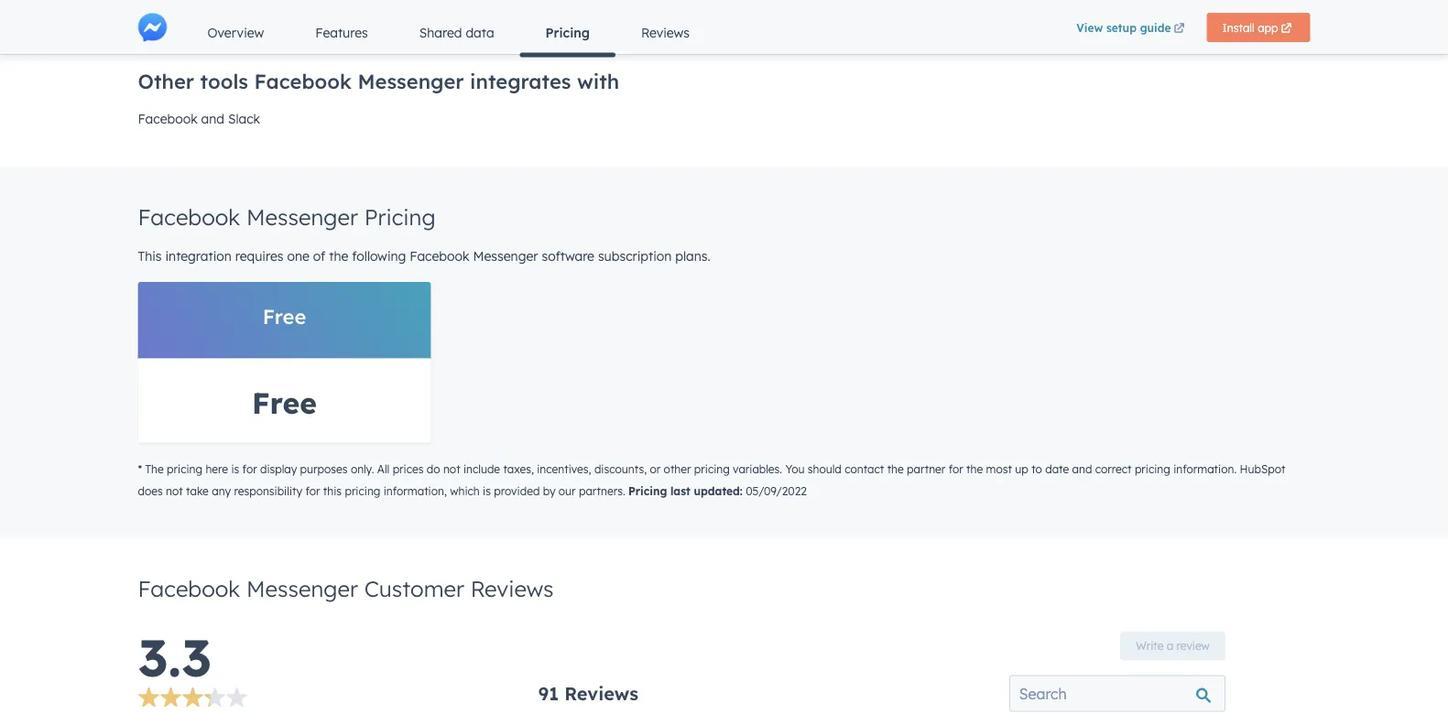 Task type: locate. For each thing, give the bounding box(es) containing it.
our
[[559, 484, 576, 498]]

navigation containing overview
[[182, 11, 1069, 57]]

1 vertical spatial pricing
[[364, 203, 436, 231]]

2 horizontal spatial the
[[967, 462, 983, 476]]

pricing up "following"
[[364, 203, 436, 231]]

2 vertical spatial reviews
[[565, 682, 639, 705]]

* the pricing here is for display purposes only. all prices do not include taxes, incentives, discounts, or other pricing variables. you should contact the partner for the most up to date and correct pricing information. hubspot does not take any responsibility for this pricing information, which is provided by our partners.
[[138, 462, 1286, 498]]

the left partner
[[888, 462, 904, 476]]

other
[[138, 68, 194, 93]]

pricing last updated: 05/09/2022
[[629, 484, 807, 498]]

1 horizontal spatial for
[[306, 484, 320, 498]]

not left take at bottom
[[166, 484, 183, 498]]

reviews inside button
[[641, 25, 690, 41]]

and
[[201, 111, 225, 127], [1073, 462, 1093, 476]]

Search reviews search field
[[1010, 676, 1226, 712]]

1 horizontal spatial the
[[888, 462, 904, 476]]

view
[[1077, 21, 1103, 34]]

0 horizontal spatial not
[[166, 484, 183, 498]]

integration
[[165, 248, 232, 264]]

other tools facebook messenger integrates with
[[138, 68, 620, 93]]

app
[[1258, 21, 1279, 34]]

pricing
[[546, 25, 590, 41], [364, 203, 436, 231], [629, 484, 667, 498]]

1 horizontal spatial pricing
[[546, 25, 590, 41]]

pricing
[[167, 462, 203, 476], [694, 462, 730, 476], [1135, 462, 1171, 476], [345, 484, 381, 498]]

facebook down features button
[[254, 68, 352, 93]]

customer
[[364, 575, 465, 602]]

this
[[323, 484, 342, 498]]

correct
[[1096, 462, 1132, 476]]

for right partner
[[949, 462, 964, 476]]

the
[[329, 248, 348, 264], [888, 462, 904, 476], [967, 462, 983, 476]]

0 horizontal spatial for
[[242, 462, 257, 476]]

1 vertical spatial reviews
[[471, 575, 554, 602]]

1 vertical spatial and
[[1073, 462, 1093, 476]]

display
[[260, 462, 297, 476]]

reviews button
[[616, 11, 716, 55]]

to
[[1032, 462, 1043, 476]]

facebook and slack
[[138, 111, 260, 127]]

is right here
[[231, 462, 239, 476]]

is
[[231, 462, 239, 476], [483, 484, 491, 498]]

0 vertical spatial reviews
[[641, 25, 690, 41]]

one
[[287, 248, 310, 264]]

pricing up with
[[546, 25, 590, 41]]

here
[[206, 462, 228, 476]]

shared data
[[419, 25, 494, 41]]

information,
[[384, 484, 447, 498]]

for left this
[[306, 484, 320, 498]]

and inside * the pricing here is for display purposes only. all prices do not include taxes, incentives, discounts, or other pricing variables. you should contact the partner for the most up to date and correct pricing information. hubspot does not take any responsibility for this pricing information, which is provided by our partners.
[[1073, 462, 1093, 476]]

for
[[242, 462, 257, 476], [949, 462, 964, 476], [306, 484, 320, 498]]

free up display
[[252, 384, 317, 421]]

facebook up 3.3
[[138, 575, 240, 602]]

view setup guide
[[1077, 21, 1172, 34]]

2 horizontal spatial pricing
[[629, 484, 667, 498]]

for up responsibility
[[242, 462, 257, 476]]

pricing for pricing
[[546, 25, 590, 41]]

free
[[263, 304, 306, 329], [252, 384, 317, 421]]

only.
[[351, 462, 374, 476]]

responsibility
[[234, 484, 302, 498]]

incentives,
[[537, 462, 592, 476]]

facebook right "following"
[[410, 248, 470, 264]]

write a review
[[1136, 639, 1210, 653]]

3.3
[[138, 625, 212, 689]]

the right of
[[329, 248, 348, 264]]

the left "most"
[[967, 462, 983, 476]]

provided
[[494, 484, 540, 498]]

plans.
[[676, 248, 711, 264]]

facebook down other
[[138, 111, 198, 127]]

free down one
[[263, 304, 306, 329]]

messenger
[[358, 68, 464, 93], [246, 203, 358, 231], [473, 248, 538, 264], [246, 575, 358, 602]]

navigation
[[182, 11, 1069, 57]]

you
[[786, 462, 805, 476]]

partner
[[907, 462, 946, 476]]

following
[[352, 248, 406, 264]]

0 vertical spatial not
[[443, 462, 461, 476]]

2 horizontal spatial reviews
[[641, 25, 690, 41]]

1 horizontal spatial is
[[483, 484, 491, 498]]

other
[[664, 462, 691, 476]]

2 vertical spatial pricing
[[629, 484, 667, 498]]

pricing down or
[[629, 484, 667, 498]]

discounts,
[[595, 462, 647, 476]]

contact
[[845, 462, 884, 476]]

and left the slack
[[201, 111, 225, 127]]

0 horizontal spatial and
[[201, 111, 225, 127]]

this integration requires one of the following facebook messenger software subscription plans.
[[138, 248, 711, 264]]

does
[[138, 484, 163, 498]]

a
[[1167, 639, 1174, 653]]

facebook up 'integration'
[[138, 203, 240, 231]]

data
[[466, 25, 494, 41]]

facebook
[[254, 68, 352, 93], [138, 111, 198, 127], [138, 203, 240, 231], [410, 248, 470, 264], [138, 575, 240, 602]]

reviews
[[641, 25, 690, 41], [471, 575, 554, 602], [565, 682, 639, 705]]

not
[[443, 462, 461, 476], [166, 484, 183, 498]]

not right do
[[443, 462, 461, 476]]

variables.
[[733, 462, 783, 476]]

should
[[808, 462, 842, 476]]

1 horizontal spatial and
[[1073, 462, 1093, 476]]

partners.
[[579, 484, 625, 498]]

2 horizontal spatial for
[[949, 462, 964, 476]]

0 vertical spatial pricing
[[546, 25, 590, 41]]

pricing button
[[520, 11, 616, 57]]

purposes
[[300, 462, 348, 476]]

which
[[450, 484, 480, 498]]

pricing inside button
[[546, 25, 590, 41]]

0 vertical spatial is
[[231, 462, 239, 476]]

is right "which"
[[483, 484, 491, 498]]

1 vertical spatial free
[[252, 384, 317, 421]]

subscription
[[598, 248, 672, 264]]

and right date
[[1073, 462, 1093, 476]]

install
[[1223, 21, 1255, 34]]



Task type: vqa. For each thing, say whether or not it's contained in the screenshot.
"Sales" menu
no



Task type: describe. For each thing, give the bounding box(es) containing it.
integrates
[[470, 68, 571, 93]]

features
[[315, 25, 368, 41]]

the
[[145, 462, 164, 476]]

install app
[[1223, 21, 1279, 34]]

shared data button
[[394, 11, 520, 55]]

pricing down only.
[[345, 484, 381, 498]]

do
[[427, 462, 440, 476]]

slack
[[228, 111, 260, 127]]

facebook for facebook and slack
[[138, 111, 198, 127]]

pricing up pricing last updated: 05/09/2022
[[694, 462, 730, 476]]

pricing up take at bottom
[[167, 462, 203, 476]]

0 vertical spatial and
[[201, 111, 225, 127]]

any
[[212, 484, 231, 498]]

facebook for facebook messenger pricing
[[138, 203, 240, 231]]

0 horizontal spatial reviews
[[471, 575, 554, 602]]

overview
[[208, 25, 264, 41]]

1 vertical spatial not
[[166, 484, 183, 498]]

0 horizontal spatial is
[[231, 462, 239, 476]]

updated:
[[694, 484, 743, 498]]

date
[[1046, 462, 1070, 476]]

review
[[1177, 639, 1210, 653]]

most
[[986, 462, 1012, 476]]

1 vertical spatial is
[[483, 484, 491, 498]]

1 horizontal spatial not
[[443, 462, 461, 476]]

view setup guide link
[[1069, 13, 1196, 42]]

with
[[577, 68, 620, 93]]

this
[[138, 248, 162, 264]]

hubspot
[[1240, 462, 1286, 476]]

0 horizontal spatial pricing
[[364, 203, 436, 231]]

software
[[542, 248, 595, 264]]

include
[[464, 462, 500, 476]]

pricing for pricing last updated: 05/09/2022
[[629, 484, 667, 498]]

overview button
[[182, 11, 290, 55]]

facebook messenger customer reviews
[[138, 575, 554, 602]]

facebook messenger pricing
[[138, 203, 436, 231]]

up
[[1016, 462, 1029, 476]]

features button
[[290, 11, 394, 55]]

facebook for facebook messenger customer reviews
[[138, 575, 240, 602]]

write a review button
[[1121, 632, 1226, 661]]

install app link
[[1207, 13, 1311, 42]]

setup
[[1107, 21, 1137, 34]]

pricing right correct
[[1135, 462, 1171, 476]]

shared
[[419, 25, 462, 41]]

91
[[539, 682, 559, 705]]

prices
[[393, 462, 424, 476]]

*
[[138, 462, 142, 476]]

guide
[[1140, 21, 1172, 34]]

last
[[671, 484, 691, 498]]

of
[[313, 248, 326, 264]]

write
[[1136, 639, 1164, 653]]

information.
[[1174, 462, 1237, 476]]

take
[[186, 484, 209, 498]]

all
[[377, 462, 390, 476]]

tools
[[200, 68, 248, 93]]

by
[[543, 484, 556, 498]]

0 horizontal spatial the
[[329, 248, 348, 264]]

0 vertical spatial free
[[263, 304, 306, 329]]

05/09/2022
[[746, 484, 807, 498]]

taxes,
[[503, 462, 534, 476]]

requires
[[235, 248, 284, 264]]

1 horizontal spatial reviews
[[565, 682, 639, 705]]

overall rating meter
[[138, 687, 248, 712]]

91 reviews
[[539, 682, 639, 705]]

or
[[650, 462, 661, 476]]



